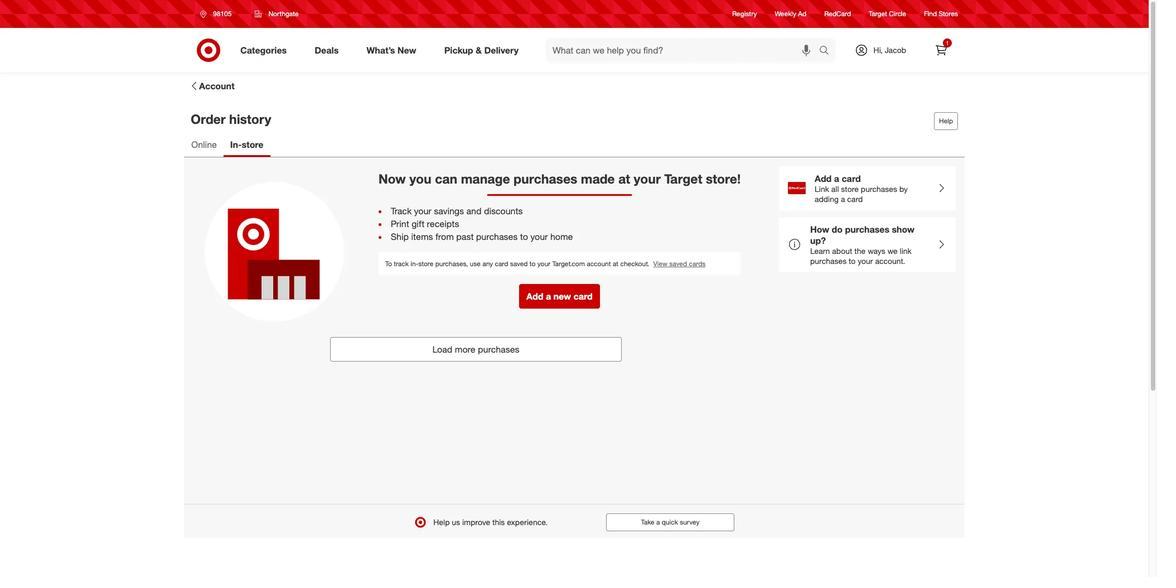 Task type: describe. For each thing, give the bounding box(es) containing it.
in-store link
[[224, 134, 270, 157]]

0 vertical spatial target
[[869, 10, 888, 18]]

use
[[470, 259, 481, 268]]

find stores
[[925, 10, 959, 18]]

any
[[483, 259, 493, 268]]

view
[[654, 259, 668, 268]]

help button
[[935, 112, 959, 130]]

the
[[855, 246, 866, 256]]

weekly
[[775, 10, 797, 18]]

us
[[452, 517, 460, 527]]

purchases up the
[[846, 224, 890, 235]]

account link
[[189, 79, 235, 93]]

1 vertical spatial target
[[665, 171, 703, 187]]

new
[[554, 291, 571, 302]]

card inside add a new card link
[[574, 291, 593, 302]]

to track in-store purchases, use any card saved to your target.com account at checkout. view saved cards
[[385, 259, 706, 268]]

registry
[[733, 10, 758, 18]]

0 horizontal spatial store
[[242, 139, 264, 150]]

order history
[[191, 111, 271, 127]]

pickup & delivery
[[445, 44, 519, 56]]

purchases down learn
[[811, 256, 847, 266]]

store inside add a card link all store purchases by adding a card
[[842, 184, 859, 194]]

to
[[385, 259, 392, 268]]

search button
[[814, 38, 841, 65]]

take a quick survey
[[641, 518, 700, 526]]

delivery
[[485, 44, 519, 56]]

hi, jacob
[[874, 45, 907, 55]]

we
[[888, 246, 898, 256]]

to inside how do purchases show up? learn about the ways we link purchases to your account.
[[849, 256, 856, 266]]

your inside how do purchases show up? learn about the ways we link purchases to your account.
[[858, 256, 874, 266]]

quick
[[662, 518, 678, 526]]

now
[[379, 171, 406, 187]]

help for help us improve this experience.
[[434, 517, 450, 527]]

survey
[[680, 518, 700, 526]]

what's new link
[[357, 38, 431, 63]]

a right adding
[[841, 194, 846, 204]]

view saved cards link
[[654, 259, 706, 268]]

categories link
[[231, 38, 301, 63]]

track your savings and discounts print gift receipts ship items from past purchases to your home
[[391, 205, 573, 242]]

your left "target.com"
[[538, 259, 551, 268]]

0 vertical spatial at
[[619, 171, 631, 187]]

1 vertical spatial at
[[613, 259, 619, 268]]

1 horizontal spatial to
[[530, 259, 536, 268]]

card right any
[[495, 259, 509, 268]]

by
[[900, 184, 908, 194]]

hi,
[[874, 45, 883, 55]]

track
[[391, 205, 412, 217]]

what's
[[367, 44, 395, 56]]

your up gift on the top of the page
[[414, 205, 432, 217]]

stores
[[939, 10, 959, 18]]

cards
[[689, 259, 706, 268]]

learn
[[811, 246, 831, 256]]

1
[[947, 40, 950, 46]]

card right adding
[[848, 194, 863, 204]]

purchases inside button
[[478, 344, 520, 355]]

pickup
[[445, 44, 474, 56]]

in-store
[[230, 139, 264, 150]]

add a card link all store purchases by adding a card
[[815, 173, 908, 204]]

purchases inside the track your savings and discounts print gift receipts ship items from past purchases to your home
[[476, 231, 518, 242]]

take a quick survey button
[[607, 513, 735, 531]]

categories
[[241, 44, 287, 56]]

pickup & delivery link
[[435, 38, 533, 63]]

can
[[435, 171, 458, 187]]

order
[[191, 111, 226, 127]]

add for add a card link all store purchases by adding a card
[[815, 173, 832, 184]]

northgate
[[269, 9, 299, 18]]

made
[[581, 171, 615, 187]]

link
[[815, 184, 830, 194]]

experience.
[[507, 517, 548, 527]]

98105
[[213, 9, 232, 18]]

registry link
[[733, 9, 758, 19]]

1 saved from the left
[[510, 259, 528, 268]]

purchases left made
[[514, 171, 578, 187]]

a for add a card link all store purchases by adding a card
[[835, 173, 840, 184]]

ad
[[799, 10, 807, 18]]

print
[[391, 218, 409, 229]]

improve
[[463, 517, 491, 527]]

weekly ad link
[[775, 9, 807, 19]]

all
[[832, 184, 840, 194]]



Task type: locate. For each thing, give the bounding box(es) containing it.
at right account at the top right of page
[[613, 259, 619, 268]]

purchases
[[514, 171, 578, 187], [862, 184, 898, 194], [846, 224, 890, 235], [476, 231, 518, 242], [811, 256, 847, 266], [478, 344, 520, 355]]

store right track
[[419, 259, 434, 268]]

store down history
[[242, 139, 264, 150]]

do
[[832, 224, 843, 235]]

store right 'all' at the top right of page
[[842, 184, 859, 194]]

1 horizontal spatial help
[[940, 117, 954, 125]]

in-
[[411, 259, 419, 268]]

you
[[410, 171, 432, 187]]

about
[[833, 246, 853, 256]]

more
[[455, 344, 476, 355]]

a for add a new card
[[546, 291, 551, 302]]

manage
[[461, 171, 510, 187]]

target circle link
[[869, 9, 907, 19]]

account.
[[876, 256, 906, 266]]

how
[[811, 224, 830, 235]]

2 horizontal spatial to
[[849, 256, 856, 266]]

ways
[[868, 246, 886, 256]]

at right made
[[619, 171, 631, 187]]

search
[[814, 46, 841, 57]]

load
[[433, 344, 453, 355]]

savings
[[434, 205, 464, 217]]

account
[[587, 259, 611, 268]]

1 vertical spatial add
[[527, 291, 544, 302]]

to left "target.com"
[[530, 259, 536, 268]]

ship
[[391, 231, 409, 242]]

checkout.
[[621, 259, 650, 268]]

your left home
[[531, 231, 548, 242]]

target.com
[[553, 259, 585, 268]]

help inside "button"
[[940, 117, 954, 125]]

home
[[551, 231, 573, 242]]

and
[[467, 205, 482, 217]]

load more purchases
[[433, 344, 520, 355]]

a for take a quick survey
[[657, 518, 660, 526]]

1 horizontal spatial store
[[419, 259, 434, 268]]

jacob
[[885, 45, 907, 55]]

What can we help you find? suggestions appear below search field
[[546, 38, 822, 63]]

1 horizontal spatial add
[[815, 173, 832, 184]]

a inside button
[[657, 518, 660, 526]]

your down the
[[858, 256, 874, 266]]

find stores link
[[925, 9, 959, 19]]

redcard link
[[825, 9, 852, 19]]

take
[[641, 518, 655, 526]]

target left circle
[[869, 10, 888, 18]]

a right link at top right
[[835, 173, 840, 184]]

new
[[398, 44, 417, 56]]

what's new
[[367, 44, 417, 56]]

target left store!
[[665, 171, 703, 187]]

a right take
[[657, 518, 660, 526]]

add left the new
[[527, 291, 544, 302]]

history
[[229, 111, 271, 127]]

card right 'all' at the top right of page
[[842, 173, 862, 184]]

help for help
[[940, 117, 954, 125]]

discounts
[[484, 205, 523, 217]]

find
[[925, 10, 938, 18]]

target circle
[[869, 10, 907, 18]]

add
[[815, 173, 832, 184], [527, 291, 544, 302]]

&
[[476, 44, 482, 56]]

2 vertical spatial store
[[419, 259, 434, 268]]

1 vertical spatial help
[[434, 517, 450, 527]]

deals
[[315, 44, 339, 56]]

to inside the track your savings and discounts print gift receipts ship items from past purchases to your home
[[521, 231, 528, 242]]

0 horizontal spatial to
[[521, 231, 528, 242]]

0 horizontal spatial help
[[434, 517, 450, 527]]

1 horizontal spatial target
[[869, 10, 888, 18]]

purchases left by
[[862, 184, 898, 194]]

weekly ad
[[775, 10, 807, 18]]

help us improve this experience.
[[434, 517, 548, 527]]

up?
[[811, 235, 827, 246]]

saved right view
[[670, 259, 688, 268]]

card
[[842, 173, 862, 184], [848, 194, 863, 204], [495, 259, 509, 268], [574, 291, 593, 302]]

add a new card link
[[520, 284, 600, 309]]

adding
[[815, 194, 839, 204]]

saved right any
[[510, 259, 528, 268]]

to down the discounts
[[521, 231, 528, 242]]

add for add a new card
[[527, 291, 544, 302]]

purchases inside add a card link all store purchases by adding a card
[[862, 184, 898, 194]]

northgate button
[[248, 4, 306, 24]]

gift
[[412, 218, 425, 229]]

a left the new
[[546, 291, 551, 302]]

purchases down the discounts
[[476, 231, 518, 242]]

card right the new
[[574, 291, 593, 302]]

from
[[436, 231, 454, 242]]

online
[[191, 139, 217, 150]]

1 link
[[930, 38, 954, 63]]

now you can manage purchases made at your target store!
[[379, 171, 741, 187]]

0 horizontal spatial add
[[527, 291, 544, 302]]

98105 button
[[193, 4, 244, 24]]

0 horizontal spatial saved
[[510, 259, 528, 268]]

0 horizontal spatial target
[[665, 171, 703, 187]]

load more purchases button
[[330, 337, 622, 362]]

0 vertical spatial add
[[815, 173, 832, 184]]

2 saved from the left
[[670, 259, 688, 268]]

1 vertical spatial store
[[842, 184, 859, 194]]

track
[[394, 259, 409, 268]]

0 vertical spatial help
[[940, 117, 954, 125]]

saved
[[510, 259, 528, 268], [670, 259, 688, 268]]

in-
[[230, 139, 242, 150]]

past
[[457, 231, 474, 242]]

add inside add a card link all store purchases by adding a card
[[815, 173, 832, 184]]

1 horizontal spatial saved
[[670, 259, 688, 268]]

2 horizontal spatial store
[[842, 184, 859, 194]]

receipts
[[427, 218, 459, 229]]

add a new card
[[527, 291, 593, 302]]

a
[[835, 173, 840, 184], [841, 194, 846, 204], [546, 291, 551, 302], [657, 518, 660, 526]]

online link
[[185, 134, 224, 157]]

how do purchases show up? learn about the ways we link purchases to your account.
[[811, 224, 915, 266]]

purchases,
[[436, 259, 468, 268]]

your right made
[[634, 171, 661, 187]]

this
[[493, 517, 505, 527]]

show
[[893, 224, 915, 235]]

store!
[[706, 171, 741, 187]]

to down the
[[849, 256, 856, 266]]

deals link
[[305, 38, 353, 63]]

add up adding
[[815, 173, 832, 184]]

link
[[900, 246, 912, 256]]

purchases right more
[[478, 344, 520, 355]]

0 vertical spatial store
[[242, 139, 264, 150]]

redcard
[[825, 10, 852, 18]]



Task type: vqa. For each thing, say whether or not it's contained in the screenshot.
how
yes



